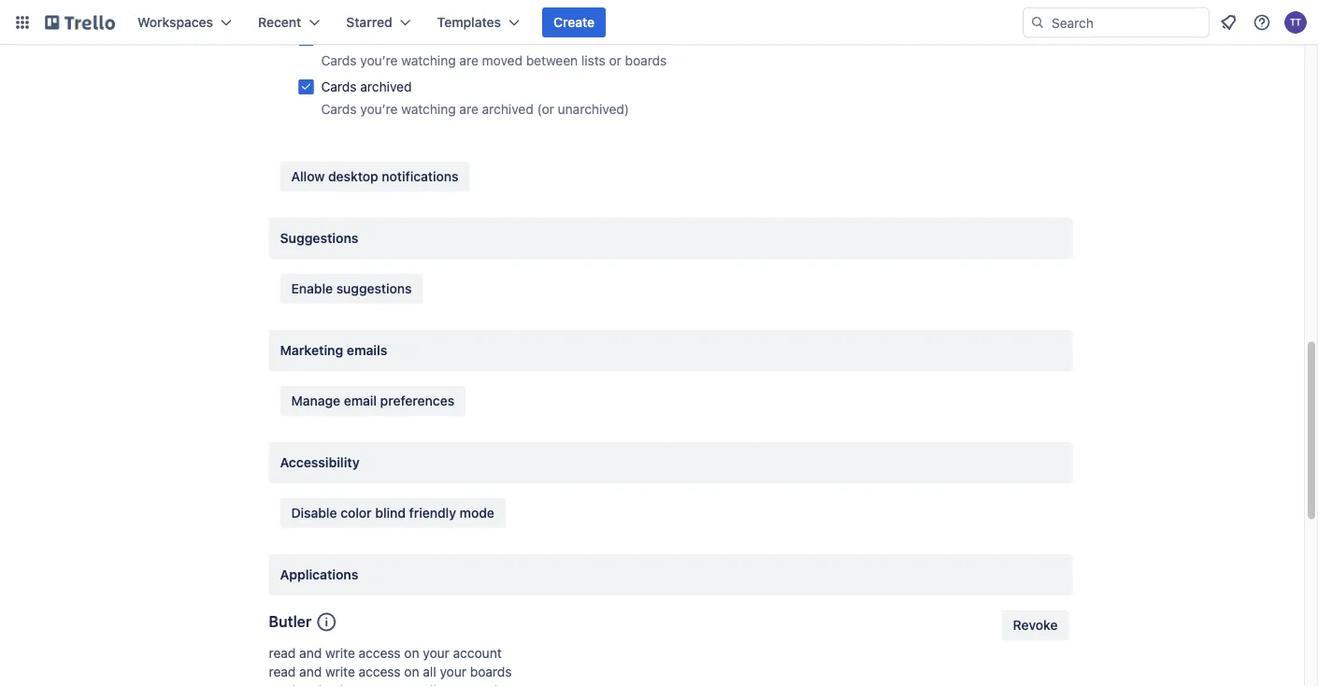 Task type: locate. For each thing, give the bounding box(es) containing it.
1 horizontal spatial boards
[[625, 53, 667, 68]]

0 vertical spatial read
[[269, 646, 296, 661]]

watching for cards moved
[[401, 53, 456, 68]]

primary element
[[0, 0, 1318, 45]]

and
[[299, 646, 322, 661], [299, 664, 322, 680]]

are for moved
[[459, 53, 479, 68]]

1 vertical spatial watching
[[401, 101, 456, 117]]

cards
[[321, 30, 357, 46], [321, 53, 357, 68], [321, 79, 357, 94], [321, 101, 357, 117]]

boards right or
[[625, 53, 667, 68]]

your
[[423, 646, 450, 661], [440, 664, 466, 680]]

butler
[[269, 613, 311, 631]]

1 vertical spatial and
[[299, 664, 322, 680]]

0 vertical spatial and
[[299, 646, 322, 661]]

disable color blind friendly mode
[[291, 505, 494, 521]]

on left all
[[404, 664, 419, 680]]

0 vertical spatial on
[[404, 646, 419, 661]]

blind
[[375, 505, 406, 521]]

access
[[359, 646, 401, 661], [359, 664, 401, 680]]

back to home image
[[45, 7, 115, 37]]

notifications
[[382, 169, 459, 184]]

1 are from the top
[[459, 53, 479, 68]]

manage
[[291, 393, 340, 409]]

1 vertical spatial on
[[404, 664, 419, 680]]

watching
[[401, 53, 456, 68], [401, 101, 456, 117]]

watching down the cards archived
[[401, 101, 456, 117]]

1 horizontal spatial archived
[[482, 101, 534, 117]]

0 vertical spatial you're
[[360, 53, 398, 68]]

2 write from the top
[[325, 664, 355, 680]]

4 cards from the top
[[321, 101, 357, 117]]

1 vertical spatial boards
[[470, 664, 512, 680]]

are
[[459, 53, 479, 68], [459, 101, 479, 117]]

manage email preferences
[[291, 393, 454, 409]]

1 watching from the top
[[401, 53, 456, 68]]

1 write from the top
[[325, 646, 355, 661]]

1 vertical spatial you're
[[360, 101, 398, 117]]

0 notifications image
[[1217, 11, 1240, 34]]

boards down account
[[470, 664, 512, 680]]

0 vertical spatial write
[[325, 646, 355, 661]]

0 vertical spatial moved
[[360, 30, 401, 46]]

2 and from the top
[[299, 664, 322, 680]]

1 vertical spatial read
[[269, 664, 296, 680]]

2 cards from the top
[[321, 53, 357, 68]]

1 on from the top
[[404, 646, 419, 661]]

1 vertical spatial access
[[359, 664, 401, 680]]

cards moved
[[321, 30, 401, 46]]

0 vertical spatial watching
[[401, 53, 456, 68]]

templates button
[[426, 7, 531, 37]]

accessibility
[[280, 455, 360, 470]]

archived left (or
[[482, 101, 534, 117]]

Search field
[[1045, 8, 1209, 36]]

archived
[[360, 79, 412, 94], [482, 101, 534, 117]]

1 vertical spatial moved
[[482, 53, 523, 68]]

cards archived
[[321, 79, 412, 94]]

you're for moved
[[360, 53, 398, 68]]

write down applications
[[325, 646, 355, 661]]

disable color blind friendly mode link
[[280, 498, 506, 528]]

1 vertical spatial are
[[459, 101, 479, 117]]

moved
[[360, 30, 401, 46], [482, 53, 523, 68]]

are down cards you're watching are moved between lists or boards
[[459, 101, 479, 117]]

2 are from the top
[[459, 101, 479, 117]]

you're down the cards archived
[[360, 101, 398, 117]]

1 you're from the top
[[360, 53, 398, 68]]

1 vertical spatial your
[[440, 664, 466, 680]]

3 cards from the top
[[321, 79, 357, 94]]

2 access from the top
[[359, 664, 401, 680]]

desktop
[[328, 169, 378, 184]]

None button
[[1002, 610, 1069, 640]]

1 cards from the top
[[321, 30, 357, 46]]

you're down cards moved
[[360, 53, 398, 68]]

are for archived
[[459, 101, 479, 117]]

enable
[[291, 281, 333, 296]]

or
[[609, 53, 621, 68]]

you're for archived
[[360, 101, 398, 117]]

2 you're from the top
[[360, 101, 398, 117]]

1 horizontal spatial moved
[[482, 53, 523, 68]]

mode
[[460, 505, 494, 521]]

moved down templates dropdown button
[[482, 53, 523, 68]]

preferences
[[380, 393, 454, 409]]

1 vertical spatial write
[[325, 664, 355, 680]]

friendly
[[409, 505, 456, 521]]

on
[[404, 646, 419, 661], [404, 664, 419, 680]]

marketing emails
[[280, 343, 387, 358]]

read and write access on your account read and write access on all your boards
[[269, 646, 512, 680]]

0 vertical spatial boards
[[625, 53, 667, 68]]

your right all
[[440, 664, 466, 680]]

0 vertical spatial access
[[359, 646, 401, 661]]

unarchived)
[[558, 101, 629, 117]]

starred button
[[335, 7, 422, 37]]

open information menu image
[[1253, 13, 1271, 32]]

disable
[[291, 505, 337, 521]]

write left all
[[325, 664, 355, 680]]

are down templates
[[459, 53, 479, 68]]

0 vertical spatial your
[[423, 646, 450, 661]]

you're
[[360, 53, 398, 68], [360, 101, 398, 117]]

2 watching from the top
[[401, 101, 456, 117]]

create
[[553, 14, 595, 30]]

1 read from the top
[[269, 646, 296, 661]]

your up all
[[423, 646, 450, 661]]

write
[[325, 646, 355, 661], [325, 664, 355, 680]]

moved down the starred
[[360, 30, 401, 46]]

watching for cards archived
[[401, 101, 456, 117]]

archived down cards moved
[[360, 79, 412, 94]]

(or
[[537, 101, 554, 117]]

read
[[269, 646, 296, 661], [269, 664, 296, 680]]

cards for cards archived
[[321, 79, 357, 94]]

watching down templates
[[401, 53, 456, 68]]

create button
[[542, 7, 606, 37]]

0 horizontal spatial archived
[[360, 79, 412, 94]]

allow
[[291, 169, 325, 184]]

recent
[[258, 14, 301, 30]]

account
[[453, 646, 502, 661]]

0 vertical spatial are
[[459, 53, 479, 68]]

cards you're watching are moved between lists or boards
[[321, 53, 667, 68]]

on left account
[[404, 646, 419, 661]]

0 horizontal spatial boards
[[470, 664, 512, 680]]

boards
[[625, 53, 667, 68], [470, 664, 512, 680]]

boards inside 'read and write access on your account read and write access on all your boards'
[[470, 664, 512, 680]]



Task type: vqa. For each thing, say whether or not it's contained in the screenshot.
All members of the Workspace can see and edit this board. icon
no



Task type: describe. For each thing, give the bounding box(es) containing it.
1 access from the top
[[359, 646, 401, 661]]

applications
[[280, 567, 358, 582]]

search image
[[1030, 15, 1045, 30]]

between
[[526, 53, 578, 68]]

all
[[423, 664, 436, 680]]

lists
[[581, 53, 606, 68]]

starred
[[346, 14, 392, 30]]

marketing
[[280, 343, 343, 358]]

suggestions
[[280, 230, 358, 246]]

manage email preferences link
[[280, 386, 466, 416]]

terry turtle (terryturtle) image
[[1285, 11, 1307, 34]]

allow desktop notifications link
[[280, 162, 470, 192]]

color
[[341, 505, 372, 521]]

templates
[[437, 14, 501, 30]]

2 read from the top
[[269, 664, 296, 680]]

1 vertical spatial archived
[[482, 101, 534, 117]]

cards for cards moved
[[321, 30, 357, 46]]

workspaces button
[[126, 7, 243, 37]]

1 and from the top
[[299, 646, 322, 661]]

recent button
[[247, 7, 331, 37]]

suggestions
[[336, 281, 412, 296]]

email
[[344, 393, 377, 409]]

cards for cards you're watching are moved between lists or boards
[[321, 53, 357, 68]]

emails
[[347, 343, 387, 358]]

cards for cards you're watching are archived (or unarchived)
[[321, 101, 357, 117]]

allow desktop notifications
[[291, 169, 459, 184]]

workspaces
[[137, 14, 213, 30]]

enable suggestions
[[291, 281, 412, 296]]

enable suggestions link
[[280, 274, 423, 304]]

0 vertical spatial archived
[[360, 79, 412, 94]]

0 horizontal spatial moved
[[360, 30, 401, 46]]

cards you're watching are archived (or unarchived)
[[321, 101, 629, 117]]

2 on from the top
[[404, 664, 419, 680]]



